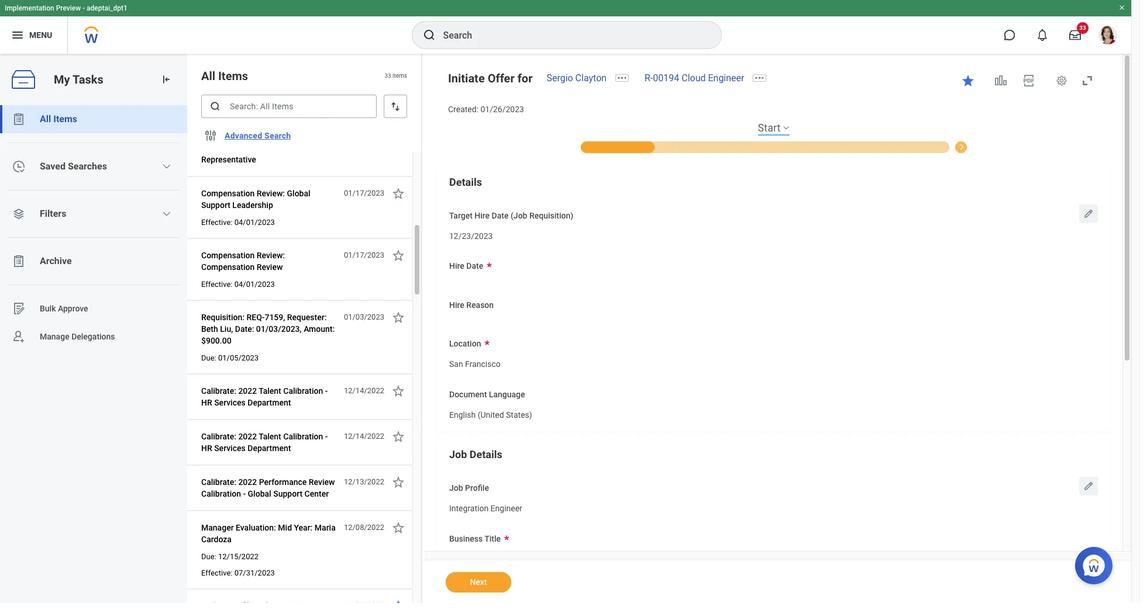 Task type: describe. For each thing, give the bounding box(es) containing it.
33 for 33
[[1080, 25, 1086, 31]]

offer for job application: rachel pearson ‎- r-00201 customer service representative
[[201, 132, 336, 164]]

2 department from the top
[[248, 444, 291, 453]]

integration engineer for title
[[449, 555, 522, 564]]

effective: for compensation review: global support leadership
[[201, 218, 233, 227]]

- inside calibrate: 2022 performance review calibration - global support center
[[243, 490, 246, 499]]

compensation for compensation review: compensation review
[[201, 251, 255, 260]]

engineer for profile
[[491, 504, 522, 514]]

requisition: req-7159, requester: beth liu, date: 01/03/2023, amount: $900.00 button
[[201, 311, 338, 348]]

sergio clayton link
[[547, 73, 607, 84]]

advanced
[[225, 131, 262, 140]]

job profile
[[449, 484, 489, 493]]

representative
[[201, 155, 256, 164]]

states)
[[506, 411, 532, 420]]

job for job details
[[449, 449, 467, 461]]

review: for compensation
[[257, 251, 285, 260]]

01/17/2023 for compensation review: global support leadership
[[344, 189, 384, 198]]

advanced search button
[[220, 124, 296, 147]]

inbox large image
[[1070, 29, 1081, 41]]

list containing all items
[[0, 105, 187, 351]]

0 vertical spatial details
[[449, 176, 482, 188]]

compensation button
[[955, 140, 1007, 153]]

33 items
[[385, 73, 407, 79]]

offer inside offer for job application: rachel pearson ‎- r-00201 customer service representative
[[201, 132, 220, 141]]

3 effective: from the top
[[201, 569, 233, 578]]

- inside menu banner
[[83, 4, 85, 12]]

tasks
[[73, 72, 103, 86]]

01/26/2023
[[481, 105, 524, 114]]

archive
[[40, 256, 72, 267]]

items inside button
[[53, 114, 77, 125]]

calibrate: for 1st 'calibrate: 2022 talent calibration - hr services department' button from the top of the item list element
[[201, 387, 236, 396]]

item list element
[[187, 54, 422, 604]]

0 vertical spatial for
[[518, 71, 533, 85]]

12/15/2022
[[218, 553, 259, 562]]

01/03/2023
[[344, 313, 384, 322]]

document language element
[[449, 403, 532, 424]]

requisition:
[[201, 313, 245, 322]]

12/23/2023
[[449, 231, 493, 241]]

initiate
[[448, 71, 485, 85]]

created:
[[448, 105, 479, 114]]

mid
[[278, 524, 292, 533]]

talent for 1st 'calibrate: 2022 talent calibration - hr services department' button from the top of the item list element
[[259, 387, 281, 396]]

engineer for title
[[491, 555, 522, 564]]

menu button
[[0, 16, 67, 54]]

compensation review: compensation review
[[201, 251, 285, 272]]

2 calibrate: 2022 talent calibration - hr services department button from the top
[[201, 430, 338, 456]]

searches
[[68, 161, 107, 172]]

archive button
[[0, 248, 187, 276]]

clock check image
[[12, 160, 26, 174]]

english
[[449, 411, 476, 420]]

saved searches
[[40, 161, 107, 172]]

due: 01/05/2023
[[201, 354, 259, 363]]

sergio clayton
[[547, 73, 607, 84]]

Search: All Items text field
[[201, 95, 377, 118]]

services for 1st 'calibrate: 2022 talent calibration - hr services department' button from the top of the item list element
[[214, 398, 246, 408]]

notifications large image
[[1037, 29, 1049, 41]]

(united
[[478, 411, 504, 420]]

reason
[[467, 301, 494, 310]]

r-00194 cloud engineer link
[[645, 73, 745, 84]]

4 star image from the top
[[391, 600, 405, 604]]

amount:
[[304, 325, 335, 334]]

calibration for 1st 'calibrate: 2022 talent calibration - hr services department' button from the bottom of the item list element
[[283, 432, 323, 442]]

manage delegations
[[40, 332, 115, 341]]

00201
[[246, 143, 269, 153]]

delegations
[[71, 332, 115, 341]]

maria
[[315, 524, 336, 533]]

bulk approve
[[40, 304, 88, 313]]

target hire date (job requisition)
[[449, 211, 574, 220]]

evaluation:
[[236, 524, 276, 533]]

business title
[[449, 535, 501, 544]]

performance
[[259, 478, 307, 487]]

perspective image
[[12, 207, 26, 221]]

hr for 1st 'calibrate: 2022 talent calibration - hr services department' button from the bottom of the item list element
[[201, 444, 212, 453]]

(job
[[511, 211, 527, 220]]

all inside item list element
[[201, 69, 215, 83]]

‎-
[[234, 143, 236, 153]]

rename image
[[12, 302, 26, 316]]

effective: 07/31/2023
[[201, 569, 275, 578]]

job details element
[[436, 438, 1111, 577]]

implementation
[[5, 4, 54, 12]]

manager
[[201, 524, 234, 533]]

application:
[[250, 132, 294, 141]]

menu banner
[[0, 0, 1132, 54]]

next button
[[446, 573, 511, 593]]

all items inside item list element
[[201, 69, 248, 83]]

12/14/2022 for 1st 'calibrate: 2022 talent calibration - hr services department' button from the bottom of the item list element
[[344, 432, 384, 441]]

date:
[[235, 325, 254, 334]]

compensation review: global support leadership
[[201, 189, 310, 210]]

12/14/2022 for 1st 'calibrate: 2022 talent calibration - hr services department' button from the top of the item list element
[[344, 387, 384, 396]]

star image for due: 12/15/2022
[[391, 521, 405, 535]]

integration engineer text field for title
[[449, 548, 522, 568]]

calibrate: 2022 performance review calibration - global support center button
[[201, 476, 338, 501]]

document language
[[449, 390, 525, 400]]

1 department from the top
[[248, 398, 291, 408]]

start
[[758, 122, 781, 134]]

saved searches button
[[0, 153, 187, 181]]

business
[[449, 535, 483, 544]]

created: 01/26/2023
[[448, 105, 524, 114]]

liu,
[[220, 325, 233, 334]]

2022 for calibrate: 2022 performance review calibration - global support center button
[[238, 478, 257, 487]]

effective: 04/01/2023 for support
[[201, 218, 275, 227]]

San Francisco text field
[[449, 353, 501, 373]]

1 vertical spatial date
[[467, 262, 483, 271]]

1 calibrate: 2022 talent calibration - hr services department from the top
[[201, 387, 328, 408]]

language
[[489, 390, 525, 400]]

00194
[[653, 73, 679, 84]]

review for compensation review: compensation review
[[257, 263, 283, 272]]

view printable version (pdf) image
[[1022, 74, 1036, 88]]

menu
[[29, 30, 52, 40]]

review: for global
[[257, 189, 285, 198]]

edit image
[[1083, 481, 1095, 493]]

hire date
[[449, 262, 483, 271]]

edit image
[[1083, 208, 1095, 220]]

cardoza
[[201, 535, 232, 545]]

bulk approve link
[[0, 295, 187, 323]]

advanced search
[[225, 131, 291, 140]]

1 calibrate: 2022 talent calibration - hr services department button from the top
[[201, 384, 338, 410]]

0 vertical spatial date
[[492, 211, 509, 220]]

hire for hire reason
[[449, 301, 464, 310]]

chevron right image
[[955, 140, 969, 151]]

due: for manager evaluation: mid year: maria cardoza
[[201, 553, 216, 562]]

english (united states)
[[449, 411, 532, 420]]

0 vertical spatial offer
[[488, 71, 515, 85]]

global inside compensation review: global support leadership
[[287, 189, 310, 198]]

clipboard image for archive
[[12, 255, 26, 269]]

star image for 12/13/2022
[[391, 476, 405, 490]]

0 vertical spatial r-
[[645, 73, 653, 84]]

document
[[449, 390, 487, 400]]

07/31/2023
[[234, 569, 275, 578]]

customer
[[272, 143, 307, 153]]

01/05/2023
[[218, 354, 259, 363]]

support inside compensation review: global support leadership
[[201, 201, 230, 210]]

business title element
[[449, 547, 522, 569]]

7159,
[[265, 313, 285, 322]]

English (United States) text field
[[449, 404, 532, 424]]

job profile element
[[449, 497, 522, 518]]

year:
[[294, 524, 313, 533]]

transformation import image
[[160, 74, 172, 85]]



Task type: locate. For each thing, give the bounding box(es) containing it.
job up "‎-"
[[234, 132, 248, 141]]

sergio
[[547, 73, 573, 84]]

33 inside button
[[1080, 25, 1086, 31]]

integration inside "business title" element
[[449, 555, 489, 564]]

due: 12/15/2022
[[201, 553, 259, 562]]

my tasks
[[54, 72, 103, 86]]

effective: 04/01/2023
[[201, 218, 275, 227], [201, 280, 275, 289]]

engineer inside "business title" element
[[491, 555, 522, 564]]

1 effective: from the top
[[201, 218, 233, 227]]

0 vertical spatial engineer
[[708, 73, 745, 84]]

0 vertical spatial items
[[218, 69, 248, 83]]

my tasks element
[[0, 54, 187, 604]]

0 vertical spatial integration engineer
[[449, 504, 522, 514]]

0 vertical spatial calibration
[[283, 387, 323, 396]]

manager evaluation: mid year: maria cardoza
[[201, 524, 336, 545]]

1 horizontal spatial all items
[[201, 69, 248, 83]]

global
[[287, 189, 310, 198], [248, 490, 271, 499]]

calibrate: for 1st 'calibrate: 2022 talent calibration - hr services department' button from the bottom of the item list element
[[201, 432, 236, 442]]

12/14/2022
[[344, 387, 384, 396], [344, 432, 384, 441]]

integration engineer text field down "title"
[[449, 548, 522, 568]]

33
[[1080, 25, 1086, 31], [385, 73, 391, 79]]

rachel
[[296, 132, 321, 141]]

33 button
[[1063, 22, 1089, 48]]

chevron down image inside saved searches dropdown button
[[162, 162, 172, 171]]

chevron down image for filters
[[162, 209, 172, 219]]

0 vertical spatial hr
[[201, 398, 212, 408]]

services up calibrate: 2022 performance review calibration - global support center
[[214, 444, 246, 453]]

for up pearson
[[222, 132, 232, 141]]

calibrate: 2022 talent calibration - hr services department button down 01/05/2023
[[201, 384, 338, 410]]

12/08/2022
[[344, 524, 384, 532]]

0 vertical spatial clipboard image
[[12, 112, 26, 126]]

profile logan mcneil image
[[1099, 26, 1118, 47]]

1 horizontal spatial global
[[287, 189, 310, 198]]

details up target
[[449, 176, 482, 188]]

department up performance
[[248, 444, 291, 453]]

1 vertical spatial calibrate:
[[201, 432, 236, 442]]

review for calibrate: 2022 performance review calibration - global support center
[[309, 478, 335, 487]]

1 vertical spatial calibration
[[283, 432, 323, 442]]

1 vertical spatial for
[[222, 132, 232, 141]]

2 vertical spatial hire
[[449, 301, 464, 310]]

clipboard image
[[12, 112, 26, 126], [12, 255, 26, 269]]

chevron down image inside "filters" dropdown button
[[162, 209, 172, 219]]

1 due: from the top
[[201, 354, 216, 363]]

due: for requisition: req-7159, requester: beth liu, date: 01/03/2023, amount: $900.00
[[201, 354, 216, 363]]

location
[[449, 340, 481, 349]]

33 inside item list element
[[385, 73, 391, 79]]

chevron down image
[[162, 162, 172, 171], [162, 209, 172, 219]]

review up center
[[309, 478, 335, 487]]

1 vertical spatial integration engineer
[[449, 555, 522, 564]]

all items button
[[0, 105, 187, 133]]

san
[[449, 360, 463, 369]]

fullscreen image
[[1081, 74, 1095, 88]]

1 vertical spatial clipboard image
[[12, 255, 26, 269]]

effective: 04/01/2023 down compensation review: compensation review
[[201, 280, 275, 289]]

2 services from the top
[[214, 444, 246, 453]]

1 vertical spatial hire
[[449, 262, 464, 271]]

filters button
[[0, 200, 187, 228]]

r-00194 cloud engineer
[[645, 73, 745, 84]]

items
[[218, 69, 248, 83], [53, 114, 77, 125]]

1 vertical spatial calibrate: 2022 talent calibration - hr services department
[[201, 432, 328, 453]]

2022 for 1st 'calibrate: 2022 talent calibration - hr services department' button from the top of the item list element
[[238, 387, 257, 396]]

items inside item list element
[[218, 69, 248, 83]]

support
[[201, 201, 230, 210], [273, 490, 303, 499]]

0 vertical spatial chevron down image
[[162, 162, 172, 171]]

0 vertical spatial calibrate: 2022 talent calibration - hr services department
[[201, 387, 328, 408]]

0 vertical spatial 12/14/2022
[[344, 387, 384, 396]]

1 effective: 04/01/2023 from the top
[[201, 218, 275, 227]]

profile
[[465, 484, 489, 493]]

1 vertical spatial integration
[[449, 555, 489, 564]]

1 horizontal spatial items
[[218, 69, 248, 83]]

1 vertical spatial details
[[470, 449, 503, 461]]

search image
[[209, 101, 221, 112]]

manager evaluation: mid year: maria cardoza button
[[201, 521, 338, 547]]

details inside "element"
[[470, 449, 503, 461]]

review: up leadership
[[257, 189, 285, 198]]

hire right target
[[475, 211, 490, 220]]

effective: down leadership
[[201, 218, 233, 227]]

review: down leadership
[[257, 251, 285, 260]]

integration down "job profile"
[[449, 504, 489, 514]]

0 vertical spatial 2022
[[238, 387, 257, 396]]

01/17/2023 for compensation review: compensation review
[[344, 251, 384, 260]]

compensation inside compensation review: global support leadership
[[201, 189, 255, 198]]

r- left cloud
[[645, 73, 653, 84]]

review: inside compensation review: global support leadership
[[257, 189, 285, 198]]

review inside compensation review: compensation review
[[257, 263, 283, 272]]

calibration for 1st 'calibrate: 2022 talent calibration - hr services department' button from the top of the item list element
[[283, 387, 323, 396]]

hire left reason
[[449, 301, 464, 310]]

calibrate: 2022 talent calibration - hr services department
[[201, 387, 328, 408], [201, 432, 328, 453]]

beth
[[201, 325, 218, 334]]

1 horizontal spatial offer
[[488, 71, 515, 85]]

all inside button
[[40, 114, 51, 125]]

items up search icon
[[218, 69, 248, 83]]

hire
[[475, 211, 490, 220], [449, 262, 464, 271], [449, 301, 464, 310]]

integration for business
[[449, 555, 489, 564]]

services
[[214, 398, 246, 408], [214, 444, 246, 453]]

1 vertical spatial all
[[40, 114, 51, 125]]

1 horizontal spatial r-
[[645, 73, 653, 84]]

implementation preview -   adeptai_dpt1
[[5, 4, 127, 12]]

engineer down "title"
[[491, 555, 522, 564]]

0 vertical spatial services
[[214, 398, 246, 408]]

33 for 33 items
[[385, 73, 391, 79]]

requisition)
[[530, 211, 574, 220]]

04/01/2023 down leadership
[[234, 218, 275, 227]]

engineer right cloud
[[708, 73, 745, 84]]

2 integration from the top
[[449, 555, 489, 564]]

requisition: req-7159, requester: beth liu, date: 01/03/2023, amount: $900.00
[[201, 313, 335, 346]]

engineer up "title"
[[491, 504, 522, 514]]

job left "profile"
[[449, 484, 463, 493]]

0 vertical spatial 33
[[1080, 25, 1086, 31]]

calibrate: 2022 talent calibration - hr services department down 01/05/2023
[[201, 387, 328, 408]]

-
[[83, 4, 85, 12], [325, 387, 328, 396], [325, 432, 328, 442], [243, 490, 246, 499]]

hire for hire date
[[449, 262, 464, 271]]

1 review: from the top
[[257, 189, 285, 198]]

0 vertical spatial global
[[287, 189, 310, 198]]

offer
[[488, 71, 515, 85], [201, 132, 220, 141]]

title
[[485, 535, 501, 544]]

for
[[518, 71, 533, 85], [222, 132, 232, 141]]

0 vertical spatial 01/17/2023
[[344, 189, 384, 198]]

clipboard image inside all items button
[[12, 112, 26, 126]]

1 vertical spatial all items
[[40, 114, 77, 125]]

0 horizontal spatial 33
[[385, 73, 391, 79]]

0 vertical spatial effective:
[[201, 218, 233, 227]]

job
[[234, 132, 248, 141], [449, 449, 467, 461], [449, 484, 463, 493]]

2 clipboard image from the top
[[12, 255, 26, 269]]

effective: 04/01/2023 for review
[[201, 280, 275, 289]]

items
[[393, 73, 407, 79]]

filters
[[40, 208, 66, 219]]

date down 12/23/2023 at top left
[[467, 262, 483, 271]]

1 vertical spatial talent
[[259, 432, 281, 442]]

3 calibrate: from the top
[[201, 478, 236, 487]]

2022 inside calibrate: 2022 performance review calibration - global support center
[[238, 478, 257, 487]]

1 integration engineer text field from the top
[[449, 497, 522, 518]]

justify image
[[11, 28, 25, 42]]

0 horizontal spatial r-
[[238, 143, 246, 153]]

due: down cardoza
[[201, 553, 216, 562]]

all up saved
[[40, 114, 51, 125]]

close environment banner image
[[1119, 4, 1126, 11]]

2 integration engineer from the top
[[449, 555, 522, 564]]

details up "profile"
[[470, 449, 503, 461]]

calibrate: 2022 talent calibration - hr services department button up performance
[[201, 430, 338, 456]]

service
[[309, 143, 336, 153]]

1 calibrate: from the top
[[201, 387, 236, 396]]

0 horizontal spatial all
[[40, 114, 51, 125]]

integration engineer text field for profile
[[449, 497, 522, 518]]

hire down 12/23/2023 at top left
[[449, 262, 464, 271]]

2 vertical spatial 2022
[[238, 478, 257, 487]]

2 vertical spatial calibration
[[201, 490, 241, 499]]

04/01/2023
[[234, 218, 275, 227], [234, 280, 275, 289]]

start button
[[758, 121, 781, 135]]

1 vertical spatial 2022
[[238, 432, 257, 442]]

engineer
[[708, 73, 745, 84], [491, 504, 522, 514], [491, 555, 522, 564]]

1 vertical spatial engineer
[[491, 504, 522, 514]]

33 left profile logan mcneil icon
[[1080, 25, 1086, 31]]

star image
[[391, 187, 405, 201], [391, 476, 405, 490], [391, 521, 405, 535], [391, 600, 405, 604]]

department
[[248, 398, 291, 408], [248, 444, 291, 453]]

1 horizontal spatial date
[[492, 211, 509, 220]]

gear image
[[1056, 75, 1068, 87]]

1 vertical spatial job
[[449, 449, 467, 461]]

leadership
[[233, 201, 273, 210]]

1 hr from the top
[[201, 398, 212, 408]]

0 vertical spatial job
[[234, 132, 248, 141]]

2 vertical spatial engineer
[[491, 555, 522, 564]]

pearson
[[201, 143, 232, 153]]

for inside offer for job application: rachel pearson ‎- r-00201 customer service representative
[[222, 132, 232, 141]]

2022 up calibrate: 2022 performance review calibration - global support center
[[238, 432, 257, 442]]

date left (job
[[492, 211, 509, 220]]

1 12/14/2022 from the top
[[344, 387, 384, 396]]

cloud
[[682, 73, 706, 84]]

integration down business
[[449, 555, 489, 564]]

1 01/17/2023 from the top
[[344, 189, 384, 198]]

1 vertical spatial calibrate: 2022 talent calibration - hr services department button
[[201, 430, 338, 456]]

0 vertical spatial talent
[[259, 387, 281, 396]]

2 calibrate: from the top
[[201, 432, 236, 442]]

support left leadership
[[201, 201, 230, 210]]

2 integration engineer text field from the top
[[449, 548, 522, 568]]

adeptai_dpt1
[[87, 4, 127, 12]]

1 horizontal spatial all
[[201, 69, 215, 83]]

clipboard image left the archive
[[12, 255, 26, 269]]

0 vertical spatial hire
[[475, 211, 490, 220]]

hr for 1st 'calibrate: 2022 talent calibration - hr services department' button from the top of the item list element
[[201, 398, 212, 408]]

1 horizontal spatial support
[[273, 490, 303, 499]]

all items down my
[[40, 114, 77, 125]]

sort image
[[390, 101, 401, 112]]

0 vertical spatial integration engineer text field
[[449, 497, 522, 518]]

1 2022 from the top
[[238, 387, 257, 396]]

0 vertical spatial department
[[248, 398, 291, 408]]

review: inside compensation review: compensation review
[[257, 251, 285, 260]]

all up search icon
[[201, 69, 215, 83]]

global down performance
[[248, 490, 271, 499]]

calibrate: 2022 performance review calibration - global support center
[[201, 478, 335, 499]]

hire reason
[[449, 301, 494, 310]]

review up 7159,
[[257, 263, 283, 272]]

integration engineer for profile
[[449, 504, 522, 514]]

1 clipboard image from the top
[[12, 112, 26, 126]]

effective: 04/01/2023 down leadership
[[201, 218, 275, 227]]

center
[[305, 490, 329, 499]]

01/17/2023
[[344, 189, 384, 198], [344, 251, 384, 260]]

user plus image
[[12, 330, 26, 344]]

services down due: 01/05/2023
[[214, 398, 246, 408]]

star image
[[961, 74, 975, 88], [391, 249, 405, 263], [391, 311, 405, 325], [391, 384, 405, 398], [391, 430, 405, 444]]

2 review: from the top
[[257, 251, 285, 260]]

2 calibrate: 2022 talent calibration - hr services department from the top
[[201, 432, 328, 453]]

start navigation
[[436, 121, 1111, 153]]

job inside offer for job application: rachel pearson ‎- r-00201 customer service representative
[[234, 132, 248, 141]]

services for 1st 'calibrate: 2022 talent calibration - hr services department' button from the bottom of the item list element
[[214, 444, 246, 453]]

0 horizontal spatial all items
[[40, 114, 77, 125]]

integration inside "job profile" element
[[449, 504, 489, 514]]

1 integration engineer from the top
[[449, 504, 522, 514]]

review inside calibrate: 2022 performance review calibration - global support center
[[309, 478, 335, 487]]

for left sergio in the top of the page
[[518, 71, 533, 85]]

location element
[[449, 352, 501, 374]]

review
[[257, 263, 283, 272], [309, 478, 335, 487]]

1 vertical spatial effective:
[[201, 280, 233, 289]]

compensation
[[961, 143, 1007, 151], [201, 189, 255, 198], [201, 251, 255, 260], [201, 263, 255, 272]]

approve
[[58, 304, 88, 313]]

$900.00
[[201, 336, 232, 346]]

1 star image from the top
[[391, 187, 405, 201]]

star image for effective: 04/01/2023
[[391, 187, 405, 201]]

job for job profile
[[449, 484, 463, 493]]

0 vertical spatial due:
[[201, 354, 216, 363]]

1 chevron down image from the top
[[162, 162, 172, 171]]

effective: down due: 12/15/2022
[[201, 569, 233, 578]]

integration engineer down "title"
[[449, 555, 522, 564]]

global inside calibrate: 2022 performance review calibration - global support center
[[248, 490, 271, 499]]

search image
[[422, 28, 436, 42]]

0 vertical spatial effective: 04/01/2023
[[201, 218, 275, 227]]

view related information image
[[994, 74, 1008, 88]]

calibration inside calibrate: 2022 performance review calibration - global support center
[[201, 490, 241, 499]]

1 vertical spatial 04/01/2023
[[234, 280, 275, 289]]

0 horizontal spatial support
[[201, 201, 230, 210]]

1 vertical spatial review
[[309, 478, 335, 487]]

items down my
[[53, 114, 77, 125]]

all items up search icon
[[201, 69, 248, 83]]

1 04/01/2023 from the top
[[234, 218, 275, 227]]

1 vertical spatial services
[[214, 444, 246, 453]]

1 vertical spatial 33
[[385, 73, 391, 79]]

integration for job
[[449, 504, 489, 514]]

effective: up requisition:
[[201, 280, 233, 289]]

integration
[[449, 504, 489, 514], [449, 555, 489, 564]]

offer up 01/26/2023
[[488, 71, 515, 85]]

calibrate: inside calibrate: 2022 performance review calibration - global support center
[[201, 478, 236, 487]]

due: down $900.00
[[201, 354, 216, 363]]

3 star image from the top
[[391, 521, 405, 535]]

0 horizontal spatial review
[[257, 263, 283, 272]]

r- inside offer for job application: rachel pearson ‎- r-00201 customer service representative
[[238, 143, 246, 153]]

manage delegations link
[[0, 323, 187, 351]]

compensation review: global support leadership button
[[201, 187, 338, 212]]

0 horizontal spatial for
[[222, 132, 232, 141]]

calibrate: 2022 talent calibration - hr services department up performance
[[201, 432, 328, 453]]

search
[[264, 131, 291, 140]]

support down performance
[[273, 490, 303, 499]]

2022 down 01/05/2023
[[238, 387, 257, 396]]

2 vertical spatial job
[[449, 484, 463, 493]]

clipboard image for all items
[[12, 112, 26, 126]]

1 vertical spatial effective: 04/01/2023
[[201, 280, 275, 289]]

04/01/2023 down compensation review: compensation review
[[234, 280, 275, 289]]

0 vertical spatial all
[[201, 69, 215, 83]]

clipboard image up clock check image
[[12, 112, 26, 126]]

2 12/14/2022 from the top
[[344, 432, 384, 441]]

bulk
[[40, 304, 56, 313]]

0 horizontal spatial offer
[[201, 132, 220, 141]]

0 vertical spatial integration
[[449, 504, 489, 514]]

2022 for 1st 'calibrate: 2022 talent calibration - hr services department' button from the bottom of the item list element
[[238, 432, 257, 442]]

2 04/01/2023 from the top
[[234, 280, 275, 289]]

calibrate:
[[201, 387, 236, 396], [201, 432, 236, 442], [201, 478, 236, 487]]

engineer inside "job profile" element
[[491, 504, 522, 514]]

manage
[[40, 332, 69, 341]]

12/23/2023 text field
[[449, 224, 493, 245]]

33 left items
[[385, 73, 391, 79]]

1 vertical spatial due:
[[201, 553, 216, 562]]

integration engineer down "profile"
[[449, 504, 522, 514]]

2 due: from the top
[[201, 553, 216, 562]]

04/01/2023 for support
[[234, 218, 275, 227]]

calibrate: for calibrate: 2022 performance review calibration - global support center button
[[201, 478, 236, 487]]

1 vertical spatial support
[[273, 490, 303, 499]]

1 horizontal spatial review
[[309, 478, 335, 487]]

effective:
[[201, 218, 233, 227], [201, 280, 233, 289], [201, 569, 233, 578]]

effective: for compensation review: compensation review
[[201, 280, 233, 289]]

1 vertical spatial items
[[53, 114, 77, 125]]

2 01/17/2023 from the top
[[344, 251, 384, 260]]

2022
[[238, 387, 257, 396], [238, 432, 257, 442], [238, 478, 257, 487]]

2 2022 from the top
[[238, 432, 257, 442]]

04/01/2023 for review
[[234, 280, 275, 289]]

my
[[54, 72, 70, 86]]

0 vertical spatial calibrate:
[[201, 387, 236, 396]]

1 vertical spatial review:
[[257, 251, 285, 260]]

0 horizontal spatial items
[[53, 114, 77, 125]]

01/03/2023,
[[256, 325, 302, 334]]

all items
[[201, 69, 248, 83], [40, 114, 77, 125]]

2 chevron down image from the top
[[162, 209, 172, 219]]

0 vertical spatial all items
[[201, 69, 248, 83]]

Integration Engineer text field
[[449, 497, 522, 518], [449, 548, 522, 568]]

1 integration from the top
[[449, 504, 489, 514]]

0 vertical spatial support
[[201, 201, 230, 210]]

3 2022 from the top
[[238, 478, 257, 487]]

list
[[0, 105, 187, 351]]

details element
[[436, 165, 1111, 433]]

2 star image from the top
[[391, 476, 405, 490]]

1 vertical spatial global
[[248, 490, 271, 499]]

target hire date (job requisition) element
[[449, 224, 493, 245]]

1 vertical spatial 01/17/2023
[[344, 251, 384, 260]]

Search Workday  search field
[[443, 22, 697, 48]]

2022 left performance
[[238, 478, 257, 487]]

1 horizontal spatial 33
[[1080, 25, 1086, 31]]

2 talent from the top
[[259, 432, 281, 442]]

integration engineer
[[449, 504, 522, 514], [449, 555, 522, 564]]

initiate offer for
[[448, 71, 533, 85]]

compensation inside start navigation
[[961, 143, 1007, 151]]

1 vertical spatial integration engineer text field
[[449, 548, 522, 568]]

department down 01/05/2023
[[248, 398, 291, 408]]

2 hr from the top
[[201, 444, 212, 453]]

0 vertical spatial 04/01/2023
[[234, 218, 275, 227]]

0 vertical spatial calibrate: 2022 talent calibration - hr services department button
[[201, 384, 338, 410]]

offer up pearson
[[201, 132, 220, 141]]

integration engineer text field down "profile"
[[449, 497, 522, 518]]

0 horizontal spatial date
[[467, 262, 483, 271]]

1 vertical spatial hr
[[201, 444, 212, 453]]

1 talent from the top
[[259, 387, 281, 396]]

review:
[[257, 189, 285, 198], [257, 251, 285, 260]]

1 vertical spatial offer
[[201, 132, 220, 141]]

2 vertical spatial effective:
[[201, 569, 233, 578]]

1 services from the top
[[214, 398, 246, 408]]

0 vertical spatial review:
[[257, 189, 285, 198]]

support inside calibrate: 2022 performance review calibration - global support center
[[273, 490, 303, 499]]

1 vertical spatial department
[[248, 444, 291, 453]]

global down customer
[[287, 189, 310, 198]]

target
[[449, 211, 473, 220]]

preview
[[56, 4, 81, 12]]

r- right "‎-"
[[238, 143, 246, 153]]

1 vertical spatial 12/14/2022
[[344, 432, 384, 441]]

clipboard image inside the archive button
[[12, 255, 26, 269]]

1 vertical spatial chevron down image
[[162, 209, 172, 219]]

2 vertical spatial calibrate:
[[201, 478, 236, 487]]

configure image
[[204, 129, 218, 143]]

0 vertical spatial review
[[257, 263, 283, 272]]

2 effective: from the top
[[201, 280, 233, 289]]

1 vertical spatial r-
[[238, 143, 246, 153]]

chevron down image for saved searches
[[162, 162, 172, 171]]

talent for 1st 'calibrate: 2022 talent calibration - hr services department' button from the bottom of the item list element
[[259, 432, 281, 442]]

2 effective: 04/01/2023 from the top
[[201, 280, 275, 289]]

compensation for compensation
[[961, 143, 1007, 151]]

1 horizontal spatial for
[[518, 71, 533, 85]]

job up "job profile"
[[449, 449, 467, 461]]

compensation for compensation review: global support leadership
[[201, 189, 255, 198]]

all items inside button
[[40, 114, 77, 125]]



Task type: vqa. For each thing, say whether or not it's contained in the screenshot.


